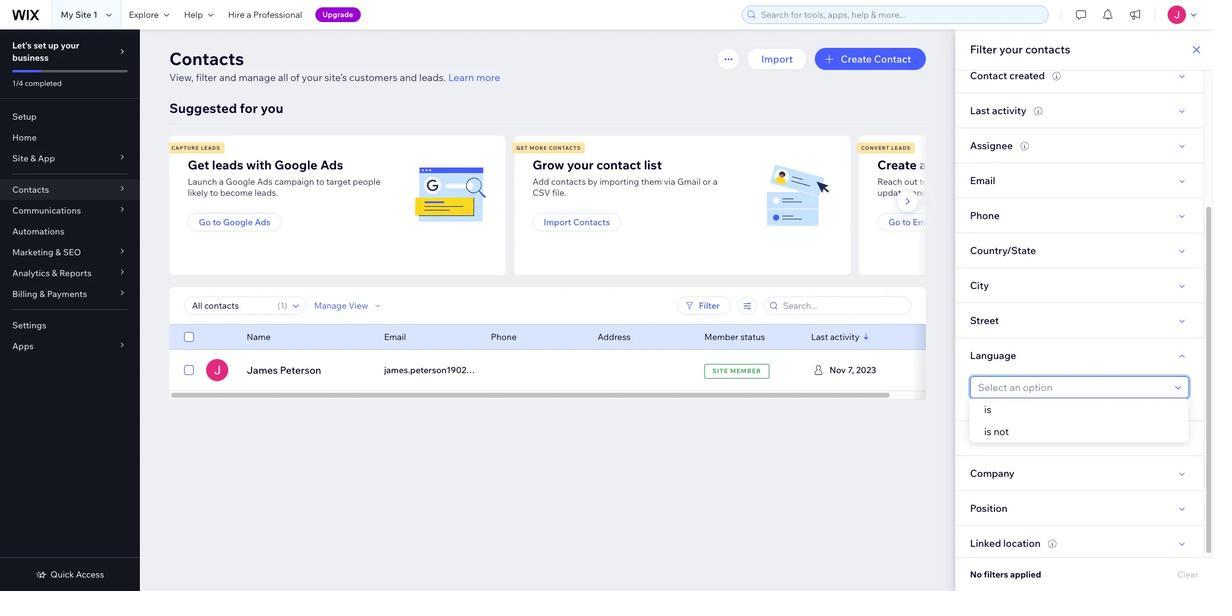 Task type: vqa. For each thing, say whether or not it's contained in the screenshot.
"Gift Card"
no



Task type: describe. For each thing, give the bounding box(es) containing it.
set
[[34, 40, 46, 51]]

billing
[[12, 288, 38, 300]]

become
[[220, 187, 253, 198]]

is for is
[[984, 403, 992, 416]]

analytics
[[12, 268, 50, 279]]

filter your contacts
[[970, 42, 1071, 56]]

updates
[[878, 187, 910, 198]]

& for site
[[30, 153, 36, 164]]

communications
[[12, 205, 81, 216]]

grow
[[533, 157, 564, 172]]

create an email campaign reach out to your subscribers with newsletters, updates and more.
[[878, 157, 1066, 198]]

create contact button
[[815, 48, 926, 70]]

0 vertical spatial last
[[970, 104, 990, 117]]

(
[[278, 300, 280, 311]]

reach
[[878, 176, 903, 187]]

applied
[[1010, 569, 1041, 580]]

professional
[[253, 9, 302, 20]]

apps button
[[0, 336, 140, 357]]

leads. inside "get leads with google ads launch a google ads campaign to target people likely to become leads."
[[255, 187, 278, 198]]

marketing inside button
[[937, 217, 978, 228]]

created
[[1010, 69, 1045, 82]]

and inside create an email campaign reach out to your subscribers with newsletters, updates and more.
[[912, 187, 927, 198]]

a inside grow your contact list add contacts by importing them via gmail or a csv file.
[[713, 176, 718, 187]]

james.peterson1902@gmail.com
[[384, 365, 517, 376]]

0 vertical spatial site
[[75, 9, 91, 20]]

contacts view, filter and manage all of your site's customers and leads. learn more
[[169, 48, 500, 83]]

help
[[184, 9, 203, 20]]

automations link
[[0, 221, 140, 242]]

0 vertical spatial email
[[970, 174, 996, 187]]

completed
[[25, 79, 62, 88]]

1 horizontal spatial 1
[[280, 300, 284, 311]]

filter for filter
[[699, 300, 720, 311]]

for
[[240, 100, 258, 116]]

target
[[326, 176, 351, 187]]

setup
[[12, 111, 37, 122]]

contacts inside grow your contact list add contacts by importing them via gmail or a csv file.
[[551, 176, 586, 187]]

0 vertical spatial member
[[705, 331, 739, 342]]

0 vertical spatial activity
[[992, 104, 1027, 117]]

no
[[970, 569, 982, 580]]

to down become
[[213, 217, 221, 228]]

ads inside button
[[255, 217, 271, 228]]

subscribers
[[950, 176, 997, 187]]

import for import
[[762, 53, 793, 65]]

1 horizontal spatial last activity
[[970, 104, 1027, 117]]

let's set up your business
[[12, 40, 79, 63]]

1 vertical spatial last
[[811, 331, 828, 342]]

address
[[598, 331, 631, 342]]

leads
[[212, 157, 243, 172]]

seo
[[63, 247, 81, 258]]

is not
[[984, 425, 1009, 438]]

analytics & reports
[[12, 268, 92, 279]]

up
[[48, 40, 59, 51]]

hire
[[228, 9, 245, 20]]

marketing inside popup button
[[12, 247, 54, 258]]

help button
[[177, 0, 221, 29]]

site for site & app
[[12, 153, 28, 164]]

upgrade
[[323, 10, 353, 19]]

list box containing is
[[970, 398, 1189, 443]]

& for analytics
[[52, 268, 57, 279]]

upgrade button
[[315, 7, 361, 22]]

location
[[1004, 537, 1041, 549]]

1 horizontal spatial a
[[247, 9, 251, 20]]

0 vertical spatial 1
[[93, 9, 98, 20]]

)
[[284, 300, 287, 311]]

leads. inside contacts view, filter and manage all of your site's customers and leads. learn more
[[419, 71, 446, 83]]

google inside go to google ads button
[[223, 217, 253, 228]]

apps
[[12, 341, 34, 352]]

manage view button
[[314, 300, 383, 311]]

contacts button
[[0, 179, 140, 200]]

& for marketing
[[55, 247, 61, 258]]

importing
[[600, 176, 639, 187]]

1 horizontal spatial and
[[400, 71, 417, 83]]

billing & payments button
[[0, 284, 140, 304]]

get more contacts
[[516, 145, 581, 151]]

go for get
[[199, 217, 211, 228]]

go to google ads
[[199, 217, 271, 228]]

filters
[[984, 569, 1008, 580]]

( 1 )
[[278, 300, 287, 311]]

city
[[970, 279, 989, 292]]

learn
[[448, 71, 474, 83]]

contact created
[[970, 69, 1045, 82]]

app
[[38, 153, 55, 164]]

settings
[[12, 320, 46, 331]]

them
[[641, 176, 662, 187]]

suggested
[[169, 100, 237, 116]]

my site 1
[[61, 9, 98, 20]]

quick access button
[[36, 569, 104, 580]]

2023
[[856, 365, 876, 376]]

filter
[[196, 71, 217, 83]]

site & app button
[[0, 148, 140, 169]]

to right the likely
[[210, 187, 218, 198]]

all
[[278, 71, 288, 83]]

reports
[[59, 268, 92, 279]]

Search for tools, apps, help & more... field
[[757, 6, 1045, 23]]

peterson
[[280, 364, 321, 376]]

james peterson
[[247, 364, 321, 376]]

view link
[[826, 359, 878, 381]]

convert
[[861, 145, 890, 151]]

import contacts button
[[533, 213, 621, 231]]

0 horizontal spatial activity
[[830, 331, 860, 342]]

you
[[261, 100, 283, 116]]

file.
[[552, 187, 566, 198]]

get
[[516, 145, 528, 151]]

capture
[[172, 145, 199, 151]]

your up contact created
[[1000, 42, 1023, 56]]

suggested for you
[[169, 100, 283, 116]]

linked
[[970, 537, 1001, 549]]

quick access
[[51, 569, 104, 580]]

with inside create an email campaign reach out to your subscribers with newsletters, updates and more.
[[998, 176, 1016, 187]]



Task type: locate. For each thing, give the bounding box(es) containing it.
nov 7, 2023
[[830, 365, 876, 376]]

contacts
[[169, 48, 244, 69], [12, 184, 49, 195], [573, 217, 610, 228]]

0 vertical spatial campaign
[[971, 157, 1029, 172]]

0 horizontal spatial import
[[544, 217, 571, 228]]

contacts up created
[[1025, 42, 1071, 56]]

Unsaved view field
[[188, 297, 274, 314]]

let's
[[12, 40, 32, 51]]

0 vertical spatial view
[[349, 300, 368, 311]]

import for import contacts
[[544, 217, 571, 228]]

and right customers
[[400, 71, 417, 83]]

nov
[[830, 365, 846, 376]]

james peterson image
[[206, 359, 228, 381]]

create for contact
[[841, 53, 872, 65]]

0 horizontal spatial last activity
[[811, 331, 860, 342]]

ads
[[320, 157, 343, 172], [257, 176, 273, 187], [255, 217, 271, 228]]

1 horizontal spatial filter
[[970, 42, 997, 56]]

launch
[[188, 176, 217, 187]]

a inside "get leads with google ads launch a google ads campaign to target people likely to become leads."
[[219, 176, 224, 187]]

0 vertical spatial is
[[984, 403, 992, 416]]

member status
[[705, 331, 765, 342]]

0 horizontal spatial marketing
[[12, 247, 54, 258]]

1 vertical spatial import
[[544, 217, 571, 228]]

campaign left the target
[[275, 176, 314, 187]]

business
[[12, 52, 49, 63]]

0 horizontal spatial go
[[199, 217, 211, 228]]

1 right my
[[93, 9, 98, 20]]

leads for create
[[892, 145, 911, 151]]

0 horizontal spatial contacts
[[551, 176, 586, 187]]

1 vertical spatial leads.
[[255, 187, 278, 198]]

campaign down assignee
[[971, 157, 1029, 172]]

contacts inside contacts view, filter and manage all of your site's customers and leads. learn more
[[169, 48, 244, 69]]

more.
[[929, 187, 952, 198]]

learn more button
[[448, 70, 500, 85]]

leads. left learn
[[419, 71, 446, 83]]

0 vertical spatial leads.
[[419, 71, 446, 83]]

more
[[530, 145, 547, 151]]

2 vertical spatial site
[[713, 367, 729, 375]]

a down leads
[[219, 176, 224, 187]]

with right 'subscribers'
[[998, 176, 1016, 187]]

campaign inside "get leads with google ads launch a google ads campaign to target people likely to become leads."
[[275, 176, 314, 187]]

campaign
[[971, 157, 1029, 172], [275, 176, 314, 187]]

1 vertical spatial marketing
[[12, 247, 54, 258]]

None checkbox
[[184, 330, 194, 344]]

2 vertical spatial contacts
[[573, 217, 610, 228]]

marketing & seo
[[12, 247, 81, 258]]

filter up contact created
[[970, 42, 997, 56]]

1 horizontal spatial go
[[889, 217, 901, 228]]

0 horizontal spatial view
[[349, 300, 368, 311]]

with inside "get leads with google ads launch a google ads campaign to target people likely to become leads."
[[246, 157, 272, 172]]

list containing get leads with google ads
[[168, 136, 1200, 275]]

site's
[[325, 71, 347, 83]]

1 horizontal spatial contact
[[970, 69, 1007, 82]]

1 vertical spatial view
[[841, 364, 864, 376]]

1 vertical spatial last activity
[[811, 331, 860, 342]]

0 horizontal spatial and
[[219, 71, 237, 83]]

list box
[[970, 398, 1189, 443]]

1 is from the top
[[984, 403, 992, 416]]

email
[[937, 157, 969, 172]]

your down an
[[930, 176, 948, 187]]

to inside create an email campaign reach out to your subscribers with newsletters, updates and more.
[[920, 176, 928, 187]]

birthdate
[[970, 432, 1014, 444]]

contact left created
[[970, 69, 1007, 82]]

manage
[[239, 71, 276, 83]]

1 leads from the left
[[201, 145, 220, 151]]

Search... field
[[779, 297, 907, 314]]

contact
[[597, 157, 641, 172]]

ads right become
[[257, 176, 273, 187]]

leads right the convert
[[892, 145, 911, 151]]

0 vertical spatial import
[[762, 53, 793, 65]]

customers
[[349, 71, 398, 83]]

1 horizontal spatial phone
[[970, 209, 1000, 222]]

1 vertical spatial 1
[[280, 300, 284, 311]]

1 vertical spatial is
[[984, 425, 992, 438]]

ads down "get leads with google ads launch a google ads campaign to target people likely to become leads."
[[255, 217, 271, 228]]

hire a professional
[[228, 9, 302, 20]]

2 horizontal spatial a
[[713, 176, 718, 187]]

create
[[841, 53, 872, 65], [878, 157, 917, 172]]

2 horizontal spatial and
[[912, 187, 927, 198]]

1 horizontal spatial leads
[[892, 145, 911, 151]]

1 horizontal spatial last
[[970, 104, 990, 117]]

& for billing
[[39, 288, 45, 300]]

filter up member status
[[699, 300, 720, 311]]

your inside let's set up your business
[[61, 40, 79, 51]]

0 vertical spatial contacts
[[1025, 42, 1071, 56]]

marketing down more. at the right of page
[[937, 217, 978, 228]]

2 vertical spatial email
[[384, 331, 406, 342]]

contacts inside button
[[573, 217, 610, 228]]

go down the likely
[[199, 217, 211, 228]]

site for site member
[[713, 367, 729, 375]]

1 vertical spatial ads
[[257, 176, 273, 187]]

street
[[970, 314, 999, 327]]

your inside create an email campaign reach out to your subscribers with newsletters, updates and more.
[[930, 176, 948, 187]]

site inside popup button
[[12, 153, 28, 164]]

0 vertical spatial contacts
[[169, 48, 244, 69]]

0 vertical spatial ads
[[320, 157, 343, 172]]

0 vertical spatial marketing
[[937, 217, 978, 228]]

an
[[920, 157, 934, 172]]

7,
[[848, 365, 854, 376]]

contact down the search for tools, apps, help & more... field
[[874, 53, 911, 65]]

1 horizontal spatial leads.
[[419, 71, 446, 83]]

1 horizontal spatial site
[[75, 9, 91, 20]]

leads for get
[[201, 145, 220, 151]]

and
[[219, 71, 237, 83], [400, 71, 417, 83], [912, 187, 927, 198]]

1 horizontal spatial view
[[841, 364, 864, 376]]

is left not
[[984, 425, 992, 438]]

name
[[247, 331, 271, 342]]

1 horizontal spatial email
[[913, 217, 935, 228]]

1 vertical spatial member
[[731, 367, 761, 375]]

0 horizontal spatial 1
[[93, 9, 98, 20]]

settings link
[[0, 315, 140, 336]]

0 horizontal spatial email
[[384, 331, 406, 342]]

1 horizontal spatial contacts
[[169, 48, 244, 69]]

manage view
[[314, 300, 368, 311]]

your right of
[[302, 71, 322, 83]]

0 horizontal spatial contact
[[874, 53, 911, 65]]

billing & payments
[[12, 288, 87, 300]]

2 vertical spatial google
[[223, 217, 253, 228]]

0 horizontal spatial campaign
[[275, 176, 314, 187]]

leads. right become
[[255, 187, 278, 198]]

0 horizontal spatial site
[[12, 153, 28, 164]]

newsletters,
[[1017, 176, 1066, 187]]

leads.
[[419, 71, 446, 83], [255, 187, 278, 198]]

0 vertical spatial phone
[[970, 209, 1000, 222]]

no filters applied
[[970, 569, 1041, 580]]

list
[[168, 136, 1200, 275]]

0 horizontal spatial leads
[[201, 145, 220, 151]]

site down home
[[12, 153, 28, 164]]

0 vertical spatial google
[[275, 157, 318, 172]]

1 vertical spatial filter
[[699, 300, 720, 311]]

view
[[349, 300, 368, 311], [841, 364, 864, 376]]

0 horizontal spatial filter
[[699, 300, 720, 311]]

contacts up communications
[[12, 184, 49, 195]]

filter inside filter button
[[699, 300, 720, 311]]

0 horizontal spatial with
[[246, 157, 272, 172]]

0 horizontal spatial phone
[[491, 331, 517, 342]]

csv
[[533, 187, 550, 198]]

go for create
[[889, 217, 901, 228]]

1 horizontal spatial campaign
[[971, 157, 1029, 172]]

status
[[741, 331, 765, 342]]

home
[[12, 132, 37, 143]]

country/state
[[970, 244, 1036, 257]]

1 horizontal spatial marketing
[[937, 217, 978, 228]]

2 horizontal spatial site
[[713, 367, 729, 375]]

Select an option field
[[975, 377, 1172, 398]]

email inside button
[[913, 217, 935, 228]]

and right filter
[[219, 71, 237, 83]]

to right out
[[920, 176, 928, 187]]

site right my
[[75, 9, 91, 20]]

1 vertical spatial phone
[[491, 331, 517, 342]]

get
[[188, 157, 209, 172]]

add
[[533, 176, 549, 187]]

2 horizontal spatial contacts
[[573, 217, 610, 228]]

activity down search... 'field' at the right of page
[[830, 331, 860, 342]]

& left "seo"
[[55, 247, 61, 258]]

contact inside button
[[874, 53, 911, 65]]

2 vertical spatial ads
[[255, 217, 271, 228]]

0 horizontal spatial leads.
[[255, 187, 278, 198]]

campaign inside create an email campaign reach out to your subscribers with newsletters, updates and more.
[[971, 157, 1029, 172]]

a right the or
[[713, 176, 718, 187]]

explore
[[129, 9, 159, 20]]

go to email marketing
[[889, 217, 978, 228]]

0 vertical spatial create
[[841, 53, 872, 65]]

& right "billing"
[[39, 288, 45, 300]]

or
[[703, 176, 711, 187]]

is for is not
[[984, 425, 992, 438]]

to left the target
[[316, 176, 324, 187]]

2 leads from the left
[[892, 145, 911, 151]]

1 vertical spatial contacts
[[12, 184, 49, 195]]

1 left 'manage'
[[280, 300, 284, 311]]

1 vertical spatial create
[[878, 157, 917, 172]]

view,
[[169, 71, 194, 83]]

and left more. at the right of page
[[912, 187, 927, 198]]

of
[[290, 71, 300, 83]]

last activity
[[970, 104, 1027, 117], [811, 331, 860, 342]]

is up is not
[[984, 403, 992, 416]]

contacts down by
[[573, 217, 610, 228]]

a right hire
[[247, 9, 251, 20]]

is
[[984, 403, 992, 416], [984, 425, 992, 438]]

linked location
[[970, 537, 1041, 549]]

marketing & seo button
[[0, 242, 140, 263]]

sidebar element
[[0, 29, 140, 591]]

1 horizontal spatial activity
[[992, 104, 1027, 117]]

leads up get
[[201, 145, 220, 151]]

0 horizontal spatial last
[[811, 331, 828, 342]]

leads
[[201, 145, 220, 151], [892, 145, 911, 151]]

your up by
[[567, 157, 594, 172]]

import contacts
[[544, 217, 610, 228]]

to down updates
[[903, 217, 911, 228]]

& left app
[[30, 153, 36, 164]]

import inside import contacts button
[[544, 217, 571, 228]]

1 horizontal spatial import
[[762, 53, 793, 65]]

1 vertical spatial with
[[998, 176, 1016, 187]]

1 go from the left
[[199, 217, 211, 228]]

member down status
[[731, 367, 761, 375]]

filter for filter your contacts
[[970, 42, 997, 56]]

1 vertical spatial contacts
[[551, 176, 586, 187]]

people
[[353, 176, 381, 187]]

last up assignee
[[970, 104, 990, 117]]

setup link
[[0, 106, 140, 127]]

company
[[970, 467, 1015, 479]]

with right leads
[[246, 157, 272, 172]]

contacts for contacts view, filter and manage all of your site's customers and leads. learn more
[[169, 48, 244, 69]]

1 vertical spatial campaign
[[275, 176, 314, 187]]

0 horizontal spatial contacts
[[12, 184, 49, 195]]

1 vertical spatial email
[[913, 217, 935, 228]]

contacts left by
[[551, 176, 586, 187]]

1 horizontal spatial create
[[878, 157, 917, 172]]

assignee
[[970, 139, 1013, 152]]

last down search... 'field' at the right of page
[[811, 331, 828, 342]]

marketing up analytics
[[12, 247, 54, 258]]

0 horizontal spatial create
[[841, 53, 872, 65]]

contacts up filter
[[169, 48, 244, 69]]

site & app
[[12, 153, 55, 164]]

out
[[904, 176, 918, 187]]

last activity up assignee
[[970, 104, 1027, 117]]

grow your contact list add contacts by importing them via gmail or a csv file.
[[533, 157, 718, 198]]

1 vertical spatial google
[[226, 176, 255, 187]]

likely
[[188, 187, 208, 198]]

convert leads
[[861, 145, 911, 151]]

site member
[[713, 367, 761, 375]]

None checkbox
[[184, 363, 194, 377]]

create for an
[[878, 157, 917, 172]]

create inside create an email campaign reach out to your subscribers with newsletters, updates and more.
[[878, 157, 917, 172]]

your right up
[[61, 40, 79, 51]]

your inside grow your contact list add contacts by importing them via gmail or a csv file.
[[567, 157, 594, 172]]

james
[[247, 364, 278, 376]]

site down member status
[[713, 367, 729, 375]]

marketing
[[937, 217, 978, 228], [12, 247, 54, 258]]

& left reports
[[52, 268, 57, 279]]

import inside import button
[[762, 53, 793, 65]]

position
[[970, 502, 1008, 514]]

create inside create contact button
[[841, 53, 872, 65]]

phone
[[970, 209, 1000, 222], [491, 331, 517, 342]]

ads up the target
[[320, 157, 343, 172]]

0 vertical spatial contact
[[874, 53, 911, 65]]

2 go from the left
[[889, 217, 901, 228]]

1 horizontal spatial with
[[998, 176, 1016, 187]]

payments
[[47, 288, 87, 300]]

last activity down search... 'field' at the right of page
[[811, 331, 860, 342]]

contacts for contacts
[[12, 184, 49, 195]]

2 is from the top
[[984, 425, 992, 438]]

member left status
[[705, 331, 739, 342]]

contacts inside dropdown button
[[12, 184, 49, 195]]

1 vertical spatial contact
[[970, 69, 1007, 82]]

0 vertical spatial filter
[[970, 42, 997, 56]]

activity down contact created
[[992, 104, 1027, 117]]

more
[[476, 71, 500, 83]]

import button
[[747, 48, 808, 70]]

activity
[[992, 104, 1027, 117], [830, 331, 860, 342]]

1 vertical spatial site
[[12, 153, 28, 164]]

contacts
[[549, 145, 581, 151]]

2 horizontal spatial email
[[970, 174, 996, 187]]

go down updates
[[889, 217, 901, 228]]

your inside contacts view, filter and manage all of your site's customers and leads. learn more
[[302, 71, 322, 83]]

go to email marketing button
[[878, 213, 989, 231]]

0 vertical spatial with
[[246, 157, 272, 172]]

contacts
[[1025, 42, 1071, 56], [551, 176, 586, 187]]

0 vertical spatial last activity
[[970, 104, 1027, 117]]

1/4
[[12, 79, 23, 88]]

0 horizontal spatial a
[[219, 176, 224, 187]]

1 horizontal spatial contacts
[[1025, 42, 1071, 56]]

1 vertical spatial activity
[[830, 331, 860, 342]]



